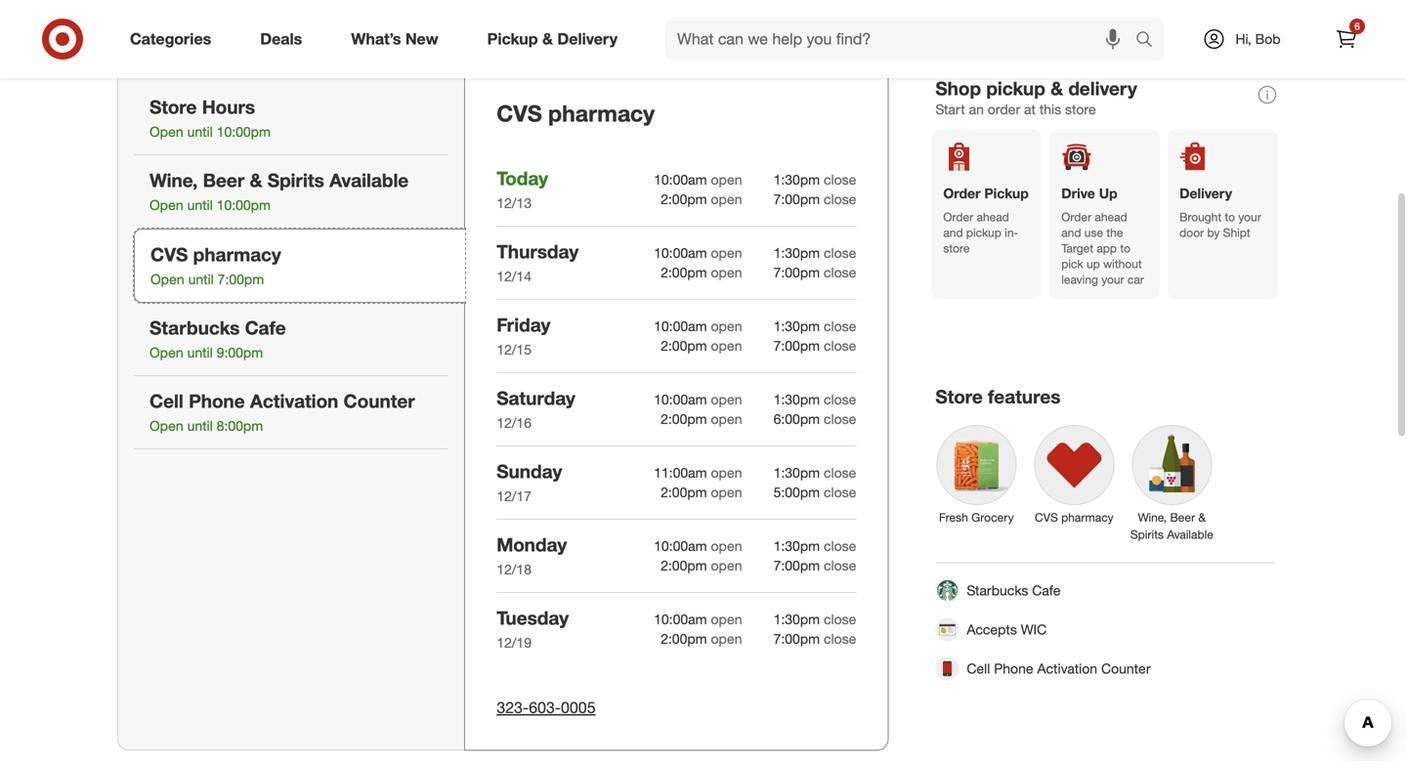 Task type: locate. For each thing, give the bounding box(es) containing it.
until left 8:00pm
[[187, 418, 213, 435]]

0 horizontal spatial pharmacy
[[193, 243, 281, 266]]

until inside the "cvs pharmacy open until 7:00pm"
[[188, 271, 214, 288]]

open left 8:00pm
[[150, 418, 183, 435]]

0 horizontal spatial spirits
[[268, 169, 324, 192]]

until inside store hours open until 10:00pm
[[187, 123, 213, 140]]

pickup
[[987, 77, 1046, 100], [967, 225, 1002, 240]]

7 1:30pm close from the top
[[774, 611, 856, 628]]

1 horizontal spatial store
[[1065, 100, 1096, 118]]

1 horizontal spatial and
[[1062, 225, 1081, 240]]

beer
[[203, 169, 245, 192], [1170, 510, 1195, 525]]

6 1:30pm from the top
[[774, 537, 820, 555]]

3 1:30pm from the top
[[774, 318, 820, 335]]

1:30pm close for friday
[[774, 318, 856, 335]]

1 horizontal spatial beer
[[1170, 510, 1195, 525]]

14 open from the top
[[711, 630, 742, 647]]

2:00pm for monday
[[661, 557, 707, 574]]

7:00pm for monday
[[774, 557, 820, 574]]

order inside the drive up order ahead and use the target app to pick up without leaving your car
[[1062, 210, 1092, 224]]

0 horizontal spatial counter
[[344, 390, 415, 412]]

cvs right "grocery"
[[1035, 510, 1058, 525]]

0 horizontal spatial and
[[943, 225, 963, 240]]

0 horizontal spatial activation
[[250, 390, 338, 412]]

beer inside the wine, beer & spirits available open until 10:00pm
[[203, 169, 245, 192]]

4 7:00pm close from the top
[[774, 557, 856, 574]]

10 close from the top
[[824, 484, 856, 501]]

7 1:30pm from the top
[[774, 611, 820, 628]]

1 vertical spatial phone
[[994, 660, 1034, 677]]

1 vertical spatial beer
[[1170, 510, 1195, 525]]

wine,
[[150, 169, 198, 192], [1138, 510, 1167, 525]]

7:00pm close
[[774, 191, 856, 208], [774, 264, 856, 281], [774, 337, 856, 354], [774, 557, 856, 574], [774, 630, 856, 647]]

features
[[988, 386, 1061, 408]]

open inside the "cvs pharmacy open until 7:00pm"
[[151, 271, 184, 288]]

0 horizontal spatial to
[[1120, 241, 1131, 256]]

0 vertical spatial your
[[1239, 210, 1262, 224]]

7 2:00pm from the top
[[661, 630, 707, 647]]

1 vertical spatial cvs pharmacy
[[1035, 510, 1114, 525]]

7:00pm close for friday
[[774, 337, 856, 354]]

1 horizontal spatial store
[[936, 386, 983, 408]]

0 horizontal spatial cell
[[150, 390, 184, 412]]

until for store
[[187, 123, 213, 140]]

pickup up order
[[987, 77, 1046, 100]]

1 horizontal spatial cvs pharmacy
[[1035, 510, 1114, 525]]

activation inside cell phone activation counter open until 8:00pm
[[250, 390, 338, 412]]

7:00pm close for today
[[774, 191, 856, 208]]

0 horizontal spatial cafe
[[245, 317, 286, 339]]

5 10:00am from the top
[[654, 537, 707, 555]]

2 7:00pm close from the top
[[774, 264, 856, 281]]

1 vertical spatial activation
[[1037, 660, 1098, 677]]

2:00pm for today
[[661, 191, 707, 208]]

1 vertical spatial your
[[1102, 272, 1125, 287]]

counter for cell phone activation counter open until 8:00pm
[[344, 390, 415, 412]]

10 open from the top
[[711, 484, 742, 501]]

1:30pm for saturday
[[774, 391, 820, 408]]

1 10:00am from the top
[[654, 171, 707, 188]]

and inside order pickup order ahead and pickup in- store
[[943, 225, 963, 240]]

store left hours
[[150, 96, 197, 118]]

open inside store hours open until 10:00pm
[[150, 123, 183, 140]]

6 10:00am open from the top
[[654, 611, 742, 628]]

sunday 12/17
[[497, 460, 562, 505]]

8 open from the top
[[711, 410, 742, 427]]

wine, beer & spirits available open until 10:00pm
[[150, 169, 409, 214]]

5:00pm close
[[774, 484, 856, 501]]

5 10:00am open from the top
[[654, 537, 742, 555]]

store capabilities with hours, vertical tabs tab list
[[117, 66, 465, 751]]

10:00am open for thursday
[[654, 244, 742, 261]]

cell down accepts
[[967, 660, 990, 677]]

2 10:00am open from the top
[[654, 244, 742, 261]]

and
[[943, 225, 963, 240], [1062, 225, 1081, 240]]

cafe
[[245, 317, 286, 339], [1032, 582, 1061, 599]]

6 link
[[1325, 18, 1368, 61]]

counter inside cell phone activation counter open until 8:00pm
[[344, 390, 415, 412]]

phone down accepts wic
[[994, 660, 1034, 677]]

and left "in-"
[[943, 225, 963, 240]]

accepts
[[967, 621, 1017, 638]]

1 ahead from the left
[[977, 210, 1009, 224]]

cvs up the starbucks cafe open until 9:00pm
[[151, 243, 188, 266]]

0 horizontal spatial ahead
[[977, 210, 1009, 224]]

to up without
[[1120, 241, 1131, 256]]

0 vertical spatial cafe
[[245, 317, 286, 339]]

5 7:00pm close from the top
[[774, 630, 856, 647]]

activation for cell phone activation counter open until 8:00pm
[[250, 390, 338, 412]]

cell inside cell phone activation counter open until 8:00pm
[[150, 390, 184, 412]]

store hours open until 10:00pm
[[150, 96, 271, 140]]

by
[[1208, 225, 1220, 240]]

1:30pm close
[[774, 171, 856, 188], [774, 244, 856, 261], [774, 318, 856, 335], [774, 391, 856, 408], [774, 464, 856, 481], [774, 537, 856, 555], [774, 611, 856, 628]]

7:00pm inside the "cvs pharmacy open until 7:00pm"
[[218, 271, 264, 288]]

2 10:00pm from the top
[[217, 197, 271, 214]]

cell down the starbucks cafe open until 9:00pm
[[150, 390, 184, 412]]

1 open from the top
[[711, 171, 742, 188]]

10:00pm down hours
[[217, 123, 271, 140]]

1 vertical spatial store
[[943, 241, 970, 256]]

1 vertical spatial 10:00pm
[[217, 197, 271, 214]]

2 vertical spatial cvs
[[1035, 510, 1058, 525]]

10:00am for today
[[654, 171, 707, 188]]

1 1:30pm from the top
[[774, 171, 820, 188]]

spirits inside wine, beer & spirits available
[[1131, 527, 1164, 542]]

6 10:00am from the top
[[654, 611, 707, 628]]

delivery brought to your door by shipt
[[1180, 185, 1262, 240]]

2 1:30pm close from the top
[[774, 244, 856, 261]]

open down 'categories'
[[150, 123, 183, 140]]

pick
[[1062, 257, 1084, 271]]

1:30pm for tuesday
[[774, 611, 820, 628]]

0 vertical spatial cvs pharmacy
[[497, 100, 655, 127]]

monday 12/18
[[497, 534, 567, 578]]

0 horizontal spatial cvs
[[151, 243, 188, 266]]

1 vertical spatial store
[[936, 386, 983, 408]]

0 horizontal spatial pickup
[[487, 29, 538, 48]]

5 1:30pm close from the top
[[774, 464, 856, 481]]

0 vertical spatial starbucks
[[150, 317, 240, 339]]

and inside the drive up order ahead and use the target app to pick up without leaving your car
[[1062, 225, 1081, 240]]

3 7:00pm close from the top
[[774, 337, 856, 354]]

pickup inside 'link'
[[487, 29, 538, 48]]

1 horizontal spatial starbucks
[[967, 582, 1029, 599]]

1 horizontal spatial your
[[1239, 210, 1262, 224]]

store inside store hours open until 10:00pm
[[150, 96, 197, 118]]

2 10:00am from the top
[[654, 244, 707, 261]]

phone for cell phone activation counter
[[994, 660, 1034, 677]]

wine, right cvs pharmacy link
[[1138, 510, 1167, 525]]

until inside the starbucks cafe open until 9:00pm
[[187, 344, 213, 361]]

start
[[936, 100, 965, 118]]

7:00pm
[[774, 191, 820, 208], [774, 264, 820, 281], [218, 271, 264, 288], [774, 337, 820, 354], [774, 557, 820, 574], [774, 630, 820, 647]]

2:00pm open for sunday
[[661, 484, 742, 501]]

1 vertical spatial pharmacy
[[193, 243, 281, 266]]

1 vertical spatial counter
[[1101, 660, 1151, 677]]

1:30pm
[[774, 171, 820, 188], [774, 244, 820, 261], [774, 318, 820, 335], [774, 391, 820, 408], [774, 464, 820, 481], [774, 537, 820, 555], [774, 611, 820, 628]]

spirits for wine, beer & spirits available open until 10:00pm
[[268, 169, 324, 192]]

2:00pm open
[[661, 191, 742, 208], [661, 264, 742, 281], [661, 337, 742, 354], [661, 410, 742, 427], [661, 484, 742, 501], [661, 557, 742, 574], [661, 630, 742, 647]]

0 horizontal spatial available
[[329, 169, 409, 192]]

5 1:30pm from the top
[[774, 464, 820, 481]]

0 vertical spatial delivery
[[558, 29, 618, 48]]

1 vertical spatial spirits
[[1131, 527, 1164, 542]]

store inside shop pickup & delivery start an order at this store
[[1065, 100, 1096, 118]]

cvs pharmacy right "grocery"
[[1035, 510, 1114, 525]]

6 2:00pm open from the top
[[661, 557, 742, 574]]

10:00am open for friday
[[654, 318, 742, 335]]

7:00pm for friday
[[774, 337, 820, 354]]

7:00pm close for monday
[[774, 557, 856, 574]]

2:00pm open for monday
[[661, 557, 742, 574]]

car
[[1128, 272, 1144, 287]]

close
[[824, 171, 856, 188], [824, 191, 856, 208], [824, 244, 856, 261], [824, 264, 856, 281], [824, 318, 856, 335], [824, 337, 856, 354], [824, 391, 856, 408], [824, 410, 856, 427], [824, 464, 856, 481], [824, 484, 856, 501], [824, 537, 856, 555], [824, 557, 856, 574], [824, 611, 856, 628], [824, 630, 856, 647]]

wine, inside the wine, beer & spirits available open until 10:00pm
[[150, 169, 198, 192]]

5 2:00pm open from the top
[[661, 484, 742, 501]]

friday 12/15
[[497, 314, 551, 358]]

6 close from the top
[[824, 337, 856, 354]]

1 vertical spatial cafe
[[1032, 582, 1061, 599]]

11 close from the top
[[824, 537, 856, 555]]

order
[[988, 100, 1021, 118]]

& for wine, beer & spirits available
[[1199, 510, 1206, 525]]

spirits for wine, beer & spirits available
[[1131, 527, 1164, 542]]

0 horizontal spatial your
[[1102, 272, 1125, 287]]

0 vertical spatial 10:00pm
[[217, 123, 271, 140]]

activation down wic
[[1037, 660, 1098, 677]]

4 close from the top
[[824, 264, 856, 281]]

until down hours
[[187, 123, 213, 140]]

1:30pm for monday
[[774, 537, 820, 555]]

pharmacy left wine, beer & spirits available on the right of page
[[1062, 510, 1114, 525]]

to up shipt
[[1225, 210, 1235, 224]]

ahead inside order pickup order ahead and pickup in- store
[[977, 210, 1009, 224]]

1 vertical spatial delivery
[[1180, 185, 1232, 202]]

2 2:00pm from the top
[[661, 264, 707, 281]]

6
[[1355, 20, 1360, 32]]

ahead up "in-"
[[977, 210, 1009, 224]]

beer inside wine, beer & spirits available
[[1170, 510, 1195, 525]]

up
[[1087, 257, 1100, 271]]

your up shipt
[[1239, 210, 1262, 224]]

12 close from the top
[[824, 557, 856, 574]]

cvs pharmacy down pickup & delivery 'link' at the left of page
[[497, 100, 655, 127]]

1 horizontal spatial available
[[1167, 527, 1214, 542]]

ahead up the
[[1095, 210, 1128, 224]]

4 1:30pm close from the top
[[774, 391, 856, 408]]

0 vertical spatial activation
[[250, 390, 338, 412]]

drive
[[1062, 185, 1095, 202]]

wine, for wine, beer & spirits available open until 10:00pm
[[150, 169, 198, 192]]

your inside the drive up order ahead and use the target app to pick up without leaving your car
[[1102, 272, 1125, 287]]

8:00pm
[[217, 418, 263, 435]]

323-
[[497, 698, 529, 717]]

1:30pm close for sunday
[[774, 464, 856, 481]]

phone
[[189, 390, 245, 412], [994, 660, 1034, 677]]

2:00pm open for tuesday
[[661, 630, 742, 647]]

cvs
[[497, 100, 542, 127], [151, 243, 188, 266], [1035, 510, 1058, 525]]

1 horizontal spatial counter
[[1101, 660, 1151, 677]]

11:00am open
[[654, 464, 742, 481]]

& inside shop pickup & delivery start an order at this store
[[1051, 77, 1063, 100]]

cvs pharmacy open until 7:00pm
[[151, 243, 281, 288]]

0 vertical spatial pickup
[[987, 77, 1046, 100]]

and for order
[[943, 225, 963, 240]]

5 open from the top
[[711, 318, 742, 335]]

available inside the wine, beer & spirits available open until 10:00pm
[[329, 169, 409, 192]]

5 2:00pm from the top
[[661, 484, 707, 501]]

phone up 8:00pm
[[189, 390, 245, 412]]

until up the "cvs pharmacy open until 7:00pm"
[[187, 197, 213, 214]]

11 open from the top
[[711, 537, 742, 555]]

store left the features on the bottom right of page
[[936, 386, 983, 408]]

0 vertical spatial to
[[1225, 210, 1235, 224]]

1 horizontal spatial delivery
[[1180, 185, 1232, 202]]

until inside cell phone activation counter open until 8:00pm
[[187, 418, 213, 435]]

activation
[[250, 390, 338, 412], [1037, 660, 1098, 677]]

2 2:00pm open from the top
[[661, 264, 742, 281]]

cafe up wic
[[1032, 582, 1061, 599]]

6 1:30pm close from the top
[[774, 537, 856, 555]]

3 2:00pm from the top
[[661, 337, 707, 354]]

delivery
[[558, 29, 618, 48], [1180, 185, 1232, 202]]

10:00pm up the "cvs pharmacy open until 7:00pm"
[[217, 197, 271, 214]]

10:00am for saturday
[[654, 391, 707, 408]]

1 vertical spatial cell
[[967, 660, 990, 677]]

7:00pm close for thursday
[[774, 264, 856, 281]]

order for order pickup
[[943, 210, 974, 224]]

3 10:00am open from the top
[[654, 318, 742, 335]]

1 10:00am open from the top
[[654, 171, 742, 188]]

10:00pm inside the wine, beer & spirits available open until 10:00pm
[[217, 197, 271, 214]]

5 close from the top
[[824, 318, 856, 335]]

2:00pm open for today
[[661, 191, 742, 208]]

4 10:00am from the top
[[654, 391, 707, 408]]

open left the 9:00pm
[[150, 344, 183, 361]]

1 horizontal spatial phone
[[994, 660, 1034, 677]]

1 horizontal spatial activation
[[1037, 660, 1098, 677]]

ahead
[[977, 210, 1009, 224], [1095, 210, 1128, 224]]

1 horizontal spatial spirits
[[1131, 527, 1164, 542]]

10:00am open for tuesday
[[654, 611, 742, 628]]

2 ahead from the left
[[1095, 210, 1128, 224]]

1 vertical spatial starbucks
[[967, 582, 1029, 599]]

1 2:00pm from the top
[[661, 191, 707, 208]]

open for store hours
[[150, 123, 183, 140]]

10:00am for tuesday
[[654, 611, 707, 628]]

2 and from the left
[[1062, 225, 1081, 240]]

2 1:30pm from the top
[[774, 244, 820, 261]]

2:00pm
[[661, 191, 707, 208], [661, 264, 707, 281], [661, 337, 707, 354], [661, 410, 707, 427], [661, 484, 707, 501], [661, 557, 707, 574], [661, 630, 707, 647]]

pharmacy down pickup & delivery 'link' at the left of page
[[548, 100, 655, 127]]

pickup left "in-"
[[967, 225, 1002, 240]]

0 vertical spatial spirits
[[268, 169, 324, 192]]

pickup inside order pickup order ahead and pickup in- store
[[985, 185, 1029, 202]]

cafe inside the starbucks cafe open until 9:00pm
[[245, 317, 286, 339]]

starbucks
[[150, 317, 240, 339], [967, 582, 1029, 599]]

available inside wine, beer & spirits available
[[1167, 527, 1214, 542]]

1 horizontal spatial cell
[[967, 660, 990, 677]]

and for drive
[[1062, 225, 1081, 240]]

12/13
[[497, 195, 532, 212]]

and up target
[[1062, 225, 1081, 240]]

2:00pm for friday
[[661, 337, 707, 354]]

pharmacy down the wine, beer & spirits available open until 10:00pm
[[193, 243, 281, 266]]

1 vertical spatial pickup
[[985, 185, 1029, 202]]

available for wine, beer & spirits available open until 10:00pm
[[329, 169, 409, 192]]

12/17
[[497, 488, 532, 505]]

2:00pm open for friday
[[661, 337, 742, 354]]

2 horizontal spatial pharmacy
[[1062, 510, 1114, 525]]

available for wine, beer & spirits available
[[1167, 527, 1214, 542]]

& inside the wine, beer & spirits available open until 10:00pm
[[250, 169, 262, 192]]

1 vertical spatial pickup
[[967, 225, 1002, 240]]

store
[[150, 96, 197, 118], [936, 386, 983, 408]]

starbucks up accepts
[[967, 582, 1029, 599]]

0 vertical spatial available
[[329, 169, 409, 192]]

open up the "cvs pharmacy open until 7:00pm"
[[150, 197, 183, 214]]

0 vertical spatial store
[[1065, 100, 1096, 118]]

0 vertical spatial cell
[[150, 390, 184, 412]]

store for store hours open until 10:00pm
[[150, 96, 197, 118]]

1 and from the left
[[943, 225, 963, 240]]

pickup up "in-"
[[985, 185, 1029, 202]]

your
[[1239, 210, 1262, 224], [1102, 272, 1125, 287]]

0 horizontal spatial store
[[943, 241, 970, 256]]

1 vertical spatial cvs
[[151, 243, 188, 266]]

1 horizontal spatial wine,
[[1138, 510, 1167, 525]]

until up the starbucks cafe open until 9:00pm
[[188, 271, 214, 288]]

counter
[[344, 390, 415, 412], [1101, 660, 1151, 677]]

cvs pharmacy
[[497, 100, 655, 127], [1035, 510, 1114, 525]]

to inside the drive up order ahead and use the target app to pick up without leaving your car
[[1120, 241, 1131, 256]]

spirits inside the wine, beer & spirits available open until 10:00pm
[[268, 169, 324, 192]]

ahead inside the drive up order ahead and use the target app to pick up without leaving your car
[[1095, 210, 1128, 224]]

available
[[329, 169, 409, 192], [1167, 527, 1214, 542]]

open up the starbucks cafe open until 9:00pm
[[151, 271, 184, 288]]

wine, inside wine, beer & spirits available
[[1138, 510, 1167, 525]]

7:00pm for tuesday
[[774, 630, 820, 647]]

1 vertical spatial to
[[1120, 241, 1131, 256]]

beer for wine, beer & spirits available open until 10:00pm
[[203, 169, 245, 192]]

1 horizontal spatial cafe
[[1032, 582, 1061, 599]]

2:00pm for saturday
[[661, 410, 707, 427]]

cell
[[150, 390, 184, 412], [967, 660, 990, 677]]

0 vertical spatial pharmacy
[[548, 100, 655, 127]]

0 vertical spatial pickup
[[487, 29, 538, 48]]

monday
[[497, 534, 567, 556]]

10:00pm
[[217, 123, 271, 140], [217, 197, 271, 214]]

1 horizontal spatial ahead
[[1095, 210, 1128, 224]]

2 open from the top
[[711, 191, 742, 208]]

order pickup order ahead and pickup in- store
[[943, 185, 1029, 256]]

3 1:30pm close from the top
[[774, 318, 856, 335]]

to
[[1225, 210, 1235, 224], [1120, 241, 1131, 256]]

12 open from the top
[[711, 557, 742, 574]]

cvs inside the "cvs pharmacy open until 7:00pm"
[[151, 243, 188, 266]]

0 vertical spatial counter
[[344, 390, 415, 412]]

0 horizontal spatial store
[[150, 96, 197, 118]]

app
[[1097, 241, 1117, 256]]

wine, down store hours open until 10:00pm
[[150, 169, 198, 192]]

0 horizontal spatial beer
[[203, 169, 245, 192]]

0 vertical spatial cvs
[[497, 100, 542, 127]]

1 2:00pm open from the top
[[661, 191, 742, 208]]

starbucks up the 9:00pm
[[150, 317, 240, 339]]

7 2:00pm open from the top
[[661, 630, 742, 647]]

0 horizontal spatial phone
[[189, 390, 245, 412]]

1 vertical spatial wine,
[[1138, 510, 1167, 525]]

open inside the starbucks cafe open until 9:00pm
[[150, 344, 183, 361]]

ahead for pickup
[[977, 210, 1009, 224]]

activation up 8:00pm
[[250, 390, 338, 412]]

2:00pm open for thursday
[[661, 264, 742, 281]]

6:00pm
[[774, 410, 820, 427]]

use
[[1085, 225, 1104, 240]]

0 vertical spatial phone
[[189, 390, 245, 412]]

0 vertical spatial beer
[[203, 169, 245, 192]]

& inside wine, beer & spirits available
[[1199, 510, 1206, 525]]

6 2:00pm from the top
[[661, 557, 707, 574]]

to inside delivery brought to your door by shipt
[[1225, 210, 1235, 224]]

store for store features
[[936, 386, 983, 408]]

10:00am
[[654, 171, 707, 188], [654, 244, 707, 261], [654, 318, 707, 335], [654, 391, 707, 408], [654, 537, 707, 555], [654, 611, 707, 628]]

4 open from the top
[[711, 264, 742, 281]]

pickup right new
[[487, 29, 538, 48]]

0 horizontal spatial delivery
[[558, 29, 618, 48]]

pickup
[[487, 29, 538, 48], [985, 185, 1029, 202]]

categories
[[130, 29, 211, 48]]

0 vertical spatial wine,
[[150, 169, 198, 192]]

until left the 9:00pm
[[187, 344, 213, 361]]

2 horizontal spatial cvs
[[1035, 510, 1058, 525]]

phone inside cell phone activation counter open until 8:00pm
[[189, 390, 245, 412]]

0 vertical spatial store
[[150, 96, 197, 118]]

cafe up the 9:00pm
[[245, 317, 286, 339]]

pickup inside shop pickup & delivery start an order at this store
[[987, 77, 1046, 100]]

3 10:00am from the top
[[654, 318, 707, 335]]

until for cvs
[[188, 271, 214, 288]]

2:00pm for tuesday
[[661, 630, 707, 647]]

0 horizontal spatial wine,
[[150, 169, 198, 192]]

1:30pm close for tuesday
[[774, 611, 856, 628]]

13 close from the top
[[824, 611, 856, 628]]

0 horizontal spatial starbucks
[[150, 317, 240, 339]]

2:00pm for sunday
[[661, 484, 707, 501]]

cvs up today
[[497, 100, 542, 127]]

store inside order pickup order ahead and pickup in- store
[[943, 241, 970, 256]]

1 7:00pm close from the top
[[774, 191, 856, 208]]

1 10:00pm from the top
[[217, 123, 271, 140]]

delivery inside delivery brought to your door by shipt
[[1180, 185, 1232, 202]]

4 2:00pm open from the top
[[661, 410, 742, 427]]

1 1:30pm close from the top
[[774, 171, 856, 188]]

new
[[405, 29, 438, 48]]

4 1:30pm from the top
[[774, 391, 820, 408]]

pharmacy
[[548, 100, 655, 127], [193, 243, 281, 266], [1062, 510, 1114, 525]]

4 10:00am open from the top
[[654, 391, 742, 408]]

ahead for up
[[1095, 210, 1128, 224]]

1 horizontal spatial to
[[1225, 210, 1235, 224]]

1 vertical spatial available
[[1167, 527, 1214, 542]]

4 2:00pm from the top
[[661, 410, 707, 427]]

3 2:00pm open from the top
[[661, 337, 742, 354]]

your down without
[[1102, 272, 1125, 287]]

1 horizontal spatial pickup
[[985, 185, 1029, 202]]

starbucks inside the starbucks cafe open until 9:00pm
[[150, 317, 240, 339]]



Task type: describe. For each thing, give the bounding box(es) containing it.
shop
[[936, 77, 981, 100]]

until for starbucks
[[187, 344, 213, 361]]

search button
[[1127, 18, 1174, 65]]

cafe for starbucks cafe open until 9:00pm
[[245, 317, 286, 339]]

accepts wic
[[967, 621, 1047, 638]]

10:00am open for today
[[654, 171, 742, 188]]

wine, for wine, beer & spirits available
[[1138, 510, 1167, 525]]

delivery inside pickup & delivery 'link'
[[558, 29, 618, 48]]

pharmacy inside the "cvs pharmacy open until 7:00pm"
[[193, 243, 281, 266]]

10:00am open for monday
[[654, 537, 742, 555]]

bob
[[1256, 30, 1281, 47]]

10:00pm inside store hours open until 10:00pm
[[217, 123, 271, 140]]

9 open from the top
[[711, 464, 742, 481]]

fresh grocery link
[[928, 417, 1026, 530]]

hi,
[[1236, 30, 1252, 47]]

door
[[1180, 225, 1204, 240]]

cell for cell phone activation counter
[[967, 660, 990, 677]]

order for drive up
[[1062, 210, 1092, 224]]

pickup inside order pickup order ahead and pickup in- store
[[967, 225, 1002, 240]]

what's new link
[[335, 18, 463, 61]]

603-
[[529, 698, 561, 717]]

starbucks for starbucks cafe open until 9:00pm
[[150, 317, 240, 339]]

5:00pm
[[774, 484, 820, 501]]

tuesday
[[497, 607, 569, 629]]

1:30pm close for thursday
[[774, 244, 856, 261]]

open for starbucks cafe
[[150, 344, 183, 361]]

1 close from the top
[[824, 171, 856, 188]]

what's new
[[351, 29, 438, 48]]

1:30pm close for saturday
[[774, 391, 856, 408]]

323-603-0005 link
[[497, 697, 856, 719]]

12/19
[[497, 634, 532, 651]]

without
[[1104, 257, 1142, 271]]

leaving
[[1062, 272, 1098, 287]]

fresh
[[939, 510, 968, 525]]

3 close from the top
[[824, 244, 856, 261]]

thursday
[[497, 240, 579, 263]]

9 close from the top
[[824, 464, 856, 481]]

an
[[969, 100, 984, 118]]

2:00pm for thursday
[[661, 264, 707, 281]]

open inside cell phone activation counter open until 8:00pm
[[150, 418, 183, 435]]

& for wine, beer & spirits available open until 10:00pm
[[250, 169, 262, 192]]

3 open from the top
[[711, 244, 742, 261]]

1:30pm for today
[[774, 171, 820, 188]]

7 open from the top
[[711, 391, 742, 408]]

12/14
[[497, 268, 532, 285]]

10:00am for monday
[[654, 537, 707, 555]]

1:30pm for thursday
[[774, 244, 820, 261]]

pickup & delivery
[[487, 29, 618, 48]]

starbucks cafe open until 9:00pm
[[150, 317, 286, 361]]

cvs pharmacy link
[[1026, 417, 1123, 530]]

open for cvs pharmacy
[[151, 271, 184, 288]]

thursday 12/14
[[497, 240, 579, 285]]

10:00am for friday
[[654, 318, 707, 335]]

1 horizontal spatial cvs
[[497, 100, 542, 127]]

hi, bob
[[1236, 30, 1281, 47]]

until inside the wine, beer & spirits available open until 10:00pm
[[187, 197, 213, 214]]

12/15
[[497, 341, 532, 358]]

the
[[1107, 225, 1123, 240]]

deals link
[[244, 18, 327, 61]]

7:00pm for today
[[774, 191, 820, 208]]

6 open from the top
[[711, 337, 742, 354]]

7 close from the top
[[824, 391, 856, 408]]

cafe for starbucks cafe
[[1032, 582, 1061, 599]]

your inside delivery brought to your door by shipt
[[1239, 210, 1262, 224]]

starbucks for starbucks cafe
[[967, 582, 1029, 599]]

cell phone activation counter open until 8:00pm
[[150, 390, 415, 435]]

sunday
[[497, 460, 562, 483]]

in-
[[1005, 225, 1019, 240]]

1 horizontal spatial pharmacy
[[548, 100, 655, 127]]

7:00pm close for tuesday
[[774, 630, 856, 647]]

counter for cell phone activation counter
[[1101, 660, 1151, 677]]

9:00pm
[[217, 344, 263, 361]]

1:30pm close for monday
[[774, 537, 856, 555]]

phone for cell phone activation counter open until 8:00pm
[[189, 390, 245, 412]]

10:00am for thursday
[[654, 244, 707, 261]]

hours
[[202, 96, 255, 118]]

323-603-0005
[[497, 698, 596, 717]]

brought
[[1180, 210, 1222, 224]]

10:00am open for saturday
[[654, 391, 742, 408]]

categories link
[[113, 18, 236, 61]]

2:00pm open for saturday
[[661, 410, 742, 427]]

at
[[1024, 100, 1036, 118]]

13 open from the top
[[711, 611, 742, 628]]

1:30pm close for today
[[774, 171, 856, 188]]

friday
[[497, 314, 551, 336]]

target
[[1062, 241, 1094, 256]]

today
[[497, 167, 548, 190]]

store features
[[936, 386, 1061, 408]]

today 12/13
[[497, 167, 548, 212]]

tuesday 12/19
[[497, 607, 569, 651]]

2 close from the top
[[824, 191, 856, 208]]

7:00pm for thursday
[[774, 264, 820, 281]]

cell for cell phone activation counter open until 8:00pm
[[150, 390, 184, 412]]

14 close from the top
[[824, 630, 856, 647]]

wine, beer & spirits available link
[[1123, 417, 1221, 547]]

fresh grocery
[[939, 510, 1014, 525]]

1:30pm for sunday
[[774, 464, 820, 481]]

12/16
[[497, 414, 532, 432]]

11:00am
[[654, 464, 707, 481]]

12/18
[[497, 561, 532, 578]]

wic
[[1021, 621, 1047, 638]]

grocery
[[972, 510, 1014, 525]]

pickup & delivery link
[[471, 18, 642, 61]]

this
[[1040, 100, 1062, 118]]

shipt
[[1223, 225, 1251, 240]]

deals
[[260, 29, 302, 48]]

shop pickup & delivery start an order at this store
[[936, 77, 1138, 118]]

delivery
[[1069, 77, 1138, 100]]

up
[[1099, 185, 1118, 202]]

2 vertical spatial pharmacy
[[1062, 510, 1114, 525]]

activation for cell phone activation counter
[[1037, 660, 1098, 677]]

open inside the wine, beer & spirits available open until 10:00pm
[[150, 197, 183, 214]]

search
[[1127, 31, 1174, 50]]

0 horizontal spatial cvs pharmacy
[[497, 100, 655, 127]]

wine, beer & spirits available
[[1131, 510, 1214, 542]]

6:00pm close
[[774, 410, 856, 427]]

1:30pm for friday
[[774, 318, 820, 335]]

8 close from the top
[[824, 410, 856, 427]]

What can we help you find? suggestions appear below search field
[[666, 18, 1141, 61]]

0005
[[561, 698, 596, 717]]

drive up order ahead and use the target app to pick up without leaving your car
[[1062, 185, 1144, 287]]

cell phone activation counter
[[967, 660, 1151, 677]]

saturday 12/16
[[497, 387, 576, 432]]

& for shop pickup & delivery start an order at this store
[[1051, 77, 1063, 100]]

starbucks cafe
[[967, 582, 1061, 599]]

saturday
[[497, 387, 576, 409]]

what's
[[351, 29, 401, 48]]

beer for wine, beer & spirits available
[[1170, 510, 1195, 525]]



Task type: vqa. For each thing, say whether or not it's contained in the screenshot.


